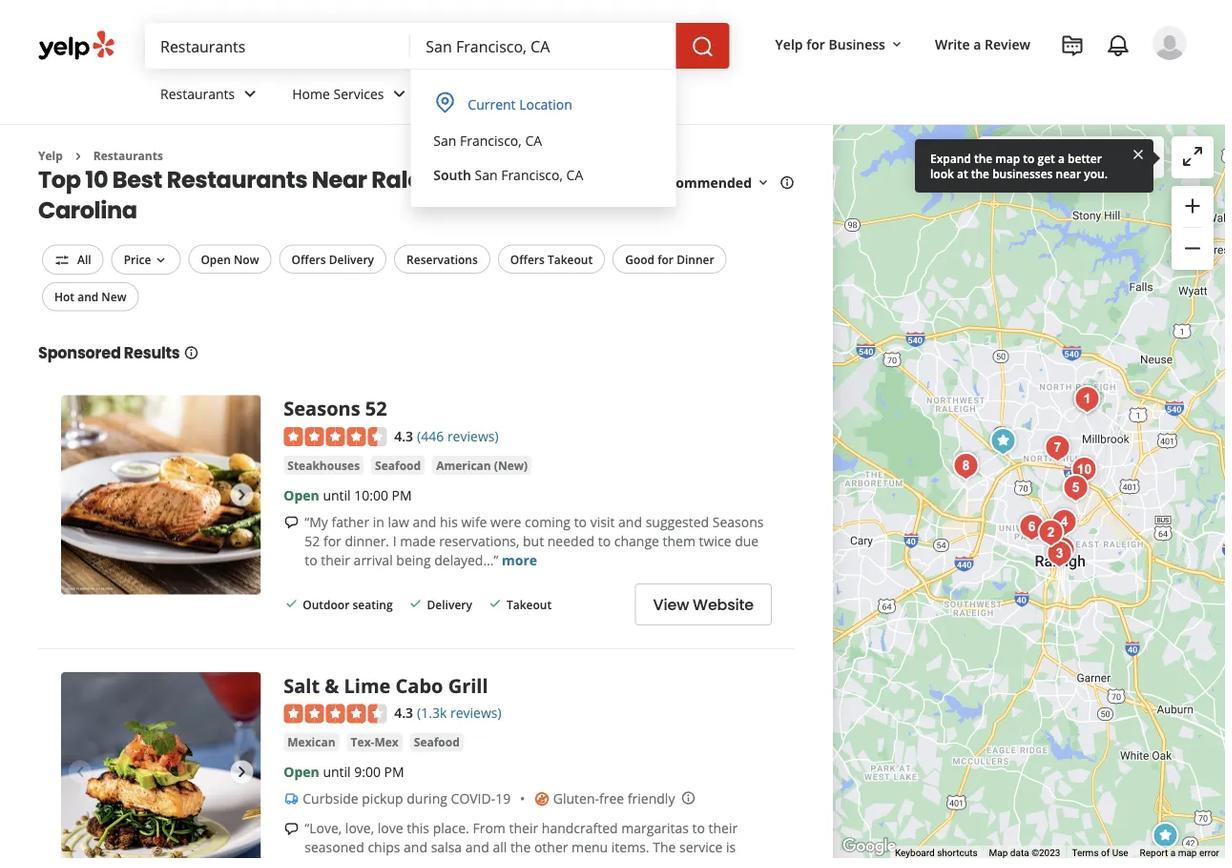 Task type: vqa. For each thing, say whether or not it's contained in the screenshot.
Languages
no



Task type: describe. For each thing, give the bounding box(es) containing it.
all button
[[42, 245, 104, 275]]

the inside "love, love, love this place. from their handcrafted margaritas to their seasoned chips and salsa and all the other menu items. the service is exceptional as well. i usually sit at…"
[[510, 839, 531, 857]]

covid-
[[451, 790, 496, 809]]

slideshow element for salt
[[61, 673, 261, 860]]

all
[[493, 839, 507, 857]]

yelp for yelp link
[[38, 148, 63, 164]]

4.3 star rating image for salt
[[284, 705, 387, 724]]

seasons 52 link
[[284, 395, 387, 422]]

delivery inside button
[[329, 251, 374, 267]]

mexican button
[[284, 734, 339, 753]]

filters group
[[38, 245, 731, 311]]

"my father in law and his wife were coming to visit and suggested seasons 52 for dinner. i made reservations, but needed to change them twice due to their arrival being delayed…"
[[305, 513, 764, 569]]

sit
[[483, 858, 498, 860]]

home services
[[292, 85, 384, 103]]

salt & lime cabo grill image
[[61, 673, 261, 860]]

business categories element
[[145, 69, 1187, 124]]

black ivory café image
[[1066, 451, 1104, 490]]

©2023
[[1032, 848, 1061, 859]]

0 horizontal spatial 16 chevron down v2 image
[[756, 175, 771, 191]]

sponsored
[[38, 342, 121, 364]]

report a map error link
[[1140, 848, 1220, 859]]

raleigh,
[[372, 164, 464, 196]]

business
[[829, 35, 886, 53]]

next image
[[230, 484, 253, 507]]

love
[[378, 820, 403, 838]]

hot and new button
[[42, 282, 139, 311]]

the
[[653, 839, 676, 857]]

offers for offers delivery
[[292, 251, 326, 267]]

16 speech v2 image
[[284, 822, 299, 837]]

results
[[124, 342, 180, 364]]

expand the map to get a better look at the businesses near you.
[[931, 150, 1108, 181]]

north
[[469, 164, 533, 196]]

hot
[[54, 289, 75, 305]]

16 speech v2 image
[[284, 515, 299, 530]]

during
[[407, 790, 448, 809]]

items.
[[612, 839, 650, 857]]

and inside button
[[77, 289, 99, 305]]

1 vertical spatial ca
[[566, 166, 583, 184]]

1 vertical spatial seafood button
[[410, 734, 464, 753]]

moves
[[1112, 149, 1153, 167]]

0 horizontal spatial san
[[434, 131, 457, 149]]

to down "my at the left
[[305, 551, 317, 569]]

gluten-
[[553, 790, 599, 809]]

search as map moves
[[1017, 149, 1153, 167]]

francisco, inside 'san francisco, ca' link
[[460, 131, 522, 149]]

outdoor seating
[[303, 597, 393, 613]]

top
[[38, 164, 81, 196]]

seafood for seafood button to the top
[[375, 458, 421, 473]]

to inside "love, love, love this place. from their handcrafted margaritas to their seasoned chips and salsa and all the other menu items. the service is exceptional as well. i usually sit at…"
[[692, 820, 705, 838]]

restaurants inside top 10 best restaurants near raleigh, north carolina
[[167, 164, 307, 196]]

tex-
[[351, 735, 375, 751]]

10:00
[[354, 486, 388, 504]]

i inside "love, love, love this place. from their handcrafted margaritas to their seasoned chips and salsa and all the other menu items. the service is exceptional as well. i usually sit at…"
[[429, 858, 433, 860]]

2 horizontal spatial their
[[709, 820, 738, 838]]

change
[[614, 532, 659, 550]]

data
[[1011, 848, 1029, 859]]

salt & lime cabo grill link
[[284, 673, 488, 699]]

offers takeout
[[510, 251, 593, 267]]

tex-mex button
[[347, 734, 403, 753]]

mex
[[375, 735, 399, 751]]

zoom out image
[[1182, 237, 1204, 260]]

handcrafted
[[542, 820, 618, 838]]

curbside
[[303, 790, 359, 809]]

seafood for bottommost seafood button
[[414, 735, 460, 751]]

seasons 52 image
[[984, 423, 1023, 461]]

pickup
[[362, 790, 403, 809]]

them
[[663, 532, 696, 550]]

were
[[491, 513, 521, 531]]

more
[[502, 551, 537, 569]]

other
[[534, 839, 568, 857]]

steakhouses
[[288, 458, 360, 473]]

but
[[523, 532, 544, 550]]

(446 reviews)
[[417, 427, 499, 445]]

good
[[625, 251, 655, 267]]

Near text field
[[426, 35, 661, 56]]

and up well.
[[404, 839, 428, 857]]

4.3 for &
[[394, 704, 413, 722]]

bida manda image
[[1044, 532, 1082, 570]]

Find text field
[[160, 35, 395, 56]]

and up change
[[618, 513, 642, 531]]

friendly
[[628, 790, 675, 809]]

16 checkmark v2 image for outdoor seating
[[284, 597, 299, 612]]

to inside the expand the map to get a better look at the businesses near you.
[[1023, 150, 1035, 166]]

near
[[1056, 166, 1081, 181]]

exceptional
[[305, 858, 376, 860]]

16 chevron down v2 image
[[153, 253, 168, 268]]

yelp link
[[38, 148, 63, 164]]

mexican
[[288, 735, 336, 751]]

lime
[[344, 673, 391, 699]]

stanbury image
[[1046, 504, 1084, 542]]

gen ramen image
[[1057, 470, 1095, 508]]

takeout inside button
[[548, 251, 593, 267]]

the cowfish sushi burger bar image
[[1039, 429, 1077, 468]]

"love,
[[305, 820, 342, 838]]

slideshow element for seasons
[[61, 395, 261, 595]]

expand
[[931, 150, 971, 166]]

52 inside "my father in law and his wife were coming to visit and suggested seasons 52 for dinner. i made reservations, but needed to change them twice due to their arrival being delayed…"
[[305, 532, 320, 550]]

4.3 for 52
[[394, 427, 413, 445]]

more link
[[502, 551, 537, 569]]

needed
[[548, 532, 595, 550]]

reviews) for seasons 52
[[448, 427, 499, 445]]

0 vertical spatial ca
[[525, 131, 542, 149]]

16 chevron down v2 image inside yelp for business button
[[889, 37, 905, 52]]

auto services link
[[426, 69, 567, 124]]

16 shipping v2 image
[[284, 792, 299, 807]]

top 10 best restaurants near raleigh, north carolina
[[38, 164, 533, 226]]

the mill image
[[947, 448, 985, 486]]

at
[[957, 166, 968, 181]]

service
[[680, 839, 723, 857]]

1 vertical spatial restaurants link
[[93, 148, 163, 164]]

seating
[[353, 597, 393, 613]]

services for home services
[[334, 85, 384, 103]]

salsa
[[431, 839, 462, 857]]

a for write
[[974, 35, 982, 53]]

until for &
[[323, 764, 351, 782]]

1 vertical spatial delivery
[[427, 597, 472, 613]]

good for dinner
[[625, 251, 714, 267]]

16 info v2 image
[[780, 175, 795, 191]]

map region
[[661, 0, 1225, 860]]

open for seasons
[[284, 486, 319, 504]]

16 chevron right v2 image
[[70, 149, 86, 164]]

shortcuts
[[937, 848, 978, 859]]

previous image
[[69, 761, 92, 784]]

projects image
[[1061, 34, 1084, 57]]

reservations
[[407, 251, 478, 267]]

open until 9:00 pm
[[284, 764, 404, 782]]

open now
[[201, 251, 259, 267]]

midwood smokehouse image
[[1032, 514, 1070, 553]]

previous image
[[69, 484, 92, 507]]

expand the map to get a better look at the businesses near you. tooltip
[[915, 139, 1154, 193]]

terms
[[1072, 848, 1099, 859]]

16 gluten free v2 image
[[534, 792, 550, 807]]

pm for 52
[[392, 486, 412, 504]]

love,
[[345, 820, 374, 838]]

zoom in image
[[1182, 195, 1204, 218]]

south
[[434, 166, 471, 184]]

south san francisco, ca
[[434, 166, 583, 184]]

for for yelp
[[807, 35, 825, 53]]

now
[[234, 251, 259, 267]]

1 horizontal spatial 52
[[365, 395, 387, 422]]

you.
[[1084, 166, 1108, 181]]

all
[[77, 251, 91, 267]]

seasons inside "my father in law and his wife were coming to visit and suggested seasons 52 for dinner. i made reservations, but needed to change them twice due to their arrival being delayed…"
[[713, 513, 764, 531]]

view website
[[653, 595, 754, 616]]

place.
[[433, 820, 469, 838]]

1 horizontal spatial as
[[1063, 149, 1077, 167]]



Task type: locate. For each thing, give the bounding box(es) containing it.
yelp
[[776, 35, 803, 53], [38, 148, 63, 164]]

24 chevron down v2 image left "24 marker v2" icon
[[388, 82, 411, 105]]

services left 24 chevron down v2 image
[[474, 85, 525, 103]]

view
[[653, 595, 689, 616]]

restaurants inside business categories element
[[160, 85, 235, 103]]

1 vertical spatial seafood
[[414, 735, 460, 751]]

16 filter v2 image
[[54, 253, 70, 268]]

0 horizontal spatial as
[[380, 858, 394, 860]]

view website link
[[635, 584, 772, 626]]

0 vertical spatial i
[[393, 532, 397, 550]]

salt
[[284, 673, 320, 699]]

seafood link up 10:00
[[371, 456, 425, 475]]

1 vertical spatial 4.3 star rating image
[[284, 705, 387, 724]]

1 vertical spatial 4.3 link
[[394, 702, 413, 723]]

1 vertical spatial 4.3
[[394, 704, 413, 722]]

(446
[[417, 427, 444, 445]]

0 vertical spatial reviews)
[[448, 427, 499, 445]]

1 vertical spatial seasons
[[713, 513, 764, 531]]

usually
[[436, 858, 480, 860]]

ca down 'san francisco, ca' link
[[566, 166, 583, 184]]

write
[[935, 35, 970, 53]]

16 info v2 image
[[184, 345, 199, 361]]

restaurants down find field
[[160, 85, 235, 103]]

yelp left 16 chevron right v2 icon
[[38, 148, 63, 164]]

1 horizontal spatial delivery
[[427, 597, 472, 613]]

1 vertical spatial reviews)
[[450, 704, 502, 722]]

san right south
[[475, 166, 498, 184]]

gluten-free friendly
[[553, 790, 675, 809]]

chips
[[368, 839, 400, 857]]

2 offers from the left
[[510, 251, 545, 267]]

map
[[1080, 149, 1108, 167], [996, 150, 1020, 166], [1178, 848, 1197, 859]]

2 4.3 link from the top
[[394, 702, 413, 723]]

1 horizontal spatial seasons
[[713, 513, 764, 531]]

0 vertical spatial for
[[807, 35, 825, 53]]

a
[[974, 35, 982, 53], [1058, 150, 1065, 166], [1171, 848, 1176, 859]]

slideshow element
[[61, 395, 261, 595], [61, 673, 261, 860]]

0 horizontal spatial for
[[323, 532, 342, 550]]

near
[[312, 164, 367, 196]]

0 vertical spatial pm
[[392, 486, 412, 504]]

4.3 link
[[394, 425, 413, 446], [394, 702, 413, 723]]

better
[[1068, 150, 1102, 166]]

new
[[101, 289, 126, 305]]

(1.3k reviews)
[[417, 704, 502, 722]]

san up south
[[434, 131, 457, 149]]

their up at…"
[[509, 820, 538, 838]]

dinner
[[677, 251, 714, 267]]

seafood down the (1.3k at the left
[[414, 735, 460, 751]]

to up service
[[692, 820, 705, 838]]

pm right 9:00
[[384, 764, 404, 782]]

a right write
[[974, 35, 982, 53]]

services for auto services
[[474, 85, 525, 103]]

restaurants link right 16 chevron right v2 icon
[[93, 148, 163, 164]]

delivery down near
[[329, 251, 374, 267]]

for down "my at the left
[[323, 532, 342, 550]]

1 vertical spatial as
[[380, 858, 394, 860]]

map for to
[[996, 150, 1020, 166]]

to left the get
[[1023, 150, 1035, 166]]

offers down north
[[510, 251, 545, 267]]

francisco, down 'san francisco, ca' link
[[501, 166, 563, 184]]

arrival
[[354, 551, 393, 569]]

takeout
[[548, 251, 593, 267], [507, 597, 552, 613]]

and up 'made'
[[413, 513, 436, 531]]

francisco, down current
[[460, 131, 522, 149]]

map left error
[[1178, 848, 1197, 859]]

ca down 'current location' link
[[525, 131, 542, 149]]

yelp inside yelp for business button
[[776, 35, 803, 53]]

1 vertical spatial 52
[[305, 532, 320, 550]]

takeout left good
[[548, 251, 593, 267]]

for inside filters group
[[658, 251, 674, 267]]

reviews) inside 'link'
[[448, 427, 499, 445]]

1 vertical spatial a
[[1058, 150, 1065, 166]]

1 horizontal spatial a
[[1058, 150, 1065, 166]]

4.3 left the (1.3k at the left
[[394, 704, 413, 722]]

0 horizontal spatial 16 checkmark v2 image
[[284, 597, 299, 612]]

24 chevron down v2 image
[[529, 82, 552, 105]]

i down law
[[393, 532, 397, 550]]

1 horizontal spatial san
[[475, 166, 498, 184]]

grill
[[448, 673, 488, 699]]

and up 'sit'
[[466, 839, 489, 857]]

offers
[[292, 251, 326, 267], [510, 251, 545, 267]]

1 vertical spatial seafood link
[[410, 734, 464, 753]]

0 vertical spatial francisco,
[[460, 131, 522, 149]]

16 checkmark v2 image
[[284, 597, 299, 612], [488, 597, 503, 612]]

0 vertical spatial seafood link
[[371, 456, 425, 475]]

open up 16 shipping v2 image on the left of the page
[[284, 764, 319, 782]]

coming
[[525, 513, 571, 531]]

map for moves
[[1080, 149, 1108, 167]]

and
[[77, 289, 99, 305], [413, 513, 436, 531], [618, 513, 642, 531], [404, 839, 428, 857], [466, 839, 489, 857]]

24 chevron down v2 image inside restaurants link
[[239, 82, 262, 105]]

their up is
[[709, 820, 738, 838]]

map
[[989, 848, 1008, 859]]

restaurants link down find field
[[145, 69, 277, 124]]

margaritas
[[622, 820, 689, 838]]

their
[[321, 551, 350, 569], [509, 820, 538, 838], [709, 820, 738, 838]]

24 chevron down v2 image for restaurants
[[239, 82, 262, 105]]

24 chevron down v2 image inside the 'home services' link
[[388, 82, 411, 105]]

24 marker v2 image
[[434, 91, 456, 114]]

4.3 left (446 on the left of the page
[[394, 427, 413, 445]]

seasons 52 image
[[61, 395, 261, 595]]

2 horizontal spatial map
[[1178, 848, 1197, 859]]

0 horizontal spatial delivery
[[329, 251, 374, 267]]

map inside the expand the map to get a better look at the businesses near you.
[[996, 150, 1020, 166]]

0 horizontal spatial i
[[393, 532, 397, 550]]

2 slideshow element from the top
[[61, 673, 261, 860]]

2 4.3 from the top
[[394, 704, 413, 722]]

0 vertical spatial open
[[201, 251, 231, 267]]

0 vertical spatial as
[[1063, 149, 1077, 167]]

for left business
[[807, 35, 825, 53]]

0 horizontal spatial seasons
[[284, 395, 360, 422]]

24 chevron down v2 image down find field
[[239, 82, 262, 105]]

google image
[[838, 835, 901, 860]]

offers for offers takeout
[[510, 251, 545, 267]]

1 horizontal spatial 16 checkmark v2 image
[[488, 597, 503, 612]]

best
[[112, 164, 162, 196]]

open inside button
[[201, 251, 231, 267]]

&
[[325, 673, 339, 699]]

reviews)
[[448, 427, 499, 445], [450, 704, 502, 722]]

seasons up due
[[713, 513, 764, 531]]

0 horizontal spatial ca
[[525, 131, 542, 149]]

open up 16 speech v2 icon
[[284, 486, 319, 504]]

2 horizontal spatial a
[[1171, 848, 1176, 859]]

2 vertical spatial a
[[1171, 848, 1176, 859]]

user actions element
[[760, 24, 1214, 141]]

1 4.3 from the top
[[394, 427, 413, 445]]

1 horizontal spatial yelp
[[776, 35, 803, 53]]

1 horizontal spatial map
[[1080, 149, 1108, 167]]

ruby tuesday image
[[1147, 818, 1185, 856]]

a right report
[[1171, 848, 1176, 859]]

san
[[434, 131, 457, 149], [475, 166, 498, 184]]

1 vertical spatial 16 chevron down v2 image
[[756, 175, 771, 191]]

None field
[[160, 35, 395, 56], [426, 35, 661, 56], [426, 35, 661, 56]]

yelp for business button
[[768, 27, 912, 61]]

2 16 checkmark v2 image from the left
[[488, 597, 503, 612]]

0 vertical spatial san
[[434, 131, 457, 149]]

san francisco, ca
[[434, 131, 542, 149]]

search
[[1017, 149, 1060, 167]]

a for report
[[1171, 848, 1176, 859]]

1 4.3 star rating image from the top
[[284, 428, 387, 447]]

for inside "my father in law and his wife were coming to visit and suggested seasons 52 for dinner. i made reservations, but needed to change them twice due to their arrival being delayed…"
[[323, 532, 342, 550]]

1 horizontal spatial offers
[[510, 251, 545, 267]]

1 24 chevron down v2 image from the left
[[239, 82, 262, 105]]

restaurants up open now
[[167, 164, 307, 196]]

1 vertical spatial pm
[[384, 764, 404, 782]]

0 vertical spatial delivery
[[329, 251, 374, 267]]

for inside 'user actions' element
[[807, 35, 825, 53]]

1 4.3 link from the top
[[394, 425, 413, 446]]

2 horizontal spatial for
[[807, 35, 825, 53]]

due
[[735, 532, 759, 550]]

until up curbside
[[323, 764, 351, 782]]

1 vertical spatial open
[[284, 486, 319, 504]]

father
[[332, 513, 369, 531]]

0 vertical spatial a
[[974, 35, 982, 53]]

seafood
[[375, 458, 421, 473], [414, 735, 460, 751]]

notifications image
[[1107, 34, 1130, 57]]

0 horizontal spatial a
[[974, 35, 982, 53]]

report a map error
[[1140, 848, 1220, 859]]

tex-mex
[[351, 735, 399, 751]]

visit
[[590, 513, 615, 531]]

tazza kitchen village district image
[[1013, 509, 1051, 547]]

reviews) up the american (new)
[[448, 427, 499, 445]]

1 services from the left
[[334, 85, 384, 103]]

1 vertical spatial takeout
[[507, 597, 552, 613]]

steakhouses button
[[284, 456, 364, 475]]

1 16 checkmark v2 image from the left
[[284, 597, 299, 612]]

until up father
[[323, 486, 351, 504]]

0 vertical spatial until
[[323, 486, 351, 504]]

seafood button down the (1.3k at the left
[[410, 734, 464, 753]]

and right the hot
[[77, 289, 99, 305]]

delivery right 16 checkmark v2 icon
[[427, 597, 472, 613]]

map for error
[[1178, 848, 1197, 859]]

keyboard
[[895, 848, 935, 859]]

0 vertical spatial takeout
[[548, 251, 593, 267]]

16 chevron down v2 image right business
[[889, 37, 905, 52]]

open for salt
[[284, 764, 319, 782]]

4.3 star rating image for seasons
[[284, 428, 387, 447]]

i inside "my father in law and his wife were coming to visit and suggested seasons 52 for dinner. i made reservations, but needed to change them twice due to their arrival being delayed…"
[[393, 532, 397, 550]]

0 vertical spatial 4.3
[[394, 427, 413, 445]]

location
[[519, 95, 573, 113]]

seafood link down the (1.3k at the left
[[410, 734, 464, 753]]

at…"
[[501, 858, 528, 860]]

use
[[1112, 848, 1129, 859]]

0 vertical spatial restaurants link
[[145, 69, 277, 124]]

a inside the expand the map to get a better look at the businesses near you.
[[1058, 150, 1065, 166]]

until for 52
[[323, 486, 351, 504]]

to
[[1023, 150, 1035, 166], [574, 513, 587, 531], [598, 532, 611, 550], [305, 551, 317, 569], [692, 820, 705, 838]]

from
[[473, 820, 506, 838]]

(1.3k
[[417, 704, 447, 722]]

open left now
[[201, 251, 231, 267]]

0 vertical spatial 16 chevron down v2 image
[[889, 37, 905, 52]]

seafood up 10:00
[[375, 458, 421, 473]]

4.3 link left the (1.3k at the left
[[394, 702, 413, 723]]

home services link
[[277, 69, 426, 124]]

1 horizontal spatial services
[[474, 85, 525, 103]]

as down chips
[[380, 858, 394, 860]]

their down dinner.
[[321, 551, 350, 569]]

yelp left business
[[776, 35, 803, 53]]

seasoned
[[305, 839, 364, 857]]

0 vertical spatial 4.3 link
[[394, 425, 413, 446]]

2 until from the top
[[323, 764, 351, 782]]

get
[[1038, 150, 1055, 166]]

0 vertical spatial seafood
[[375, 458, 421, 473]]

san francisco, ca link
[[422, 123, 661, 157]]

0 vertical spatial 52
[[365, 395, 387, 422]]

as right the get
[[1063, 149, 1077, 167]]

restaurants right 16 chevron right v2 icon
[[93, 148, 163, 164]]

24 chevron down v2 image
[[239, 82, 262, 105], [388, 82, 411, 105]]

1 horizontal spatial i
[[429, 858, 433, 860]]

american (new) link
[[432, 456, 532, 475]]

19
[[496, 790, 511, 809]]

price
[[124, 251, 151, 267]]

2 24 chevron down v2 image from the left
[[388, 82, 411, 105]]

4.3 link left (446 on the left of the page
[[394, 425, 413, 446]]

0 horizontal spatial 24 chevron down v2 image
[[239, 82, 262, 105]]

seafood button up 10:00
[[371, 456, 425, 475]]

4.3 star rating image down &
[[284, 705, 387, 724]]

4.3 star rating image
[[284, 428, 387, 447], [284, 705, 387, 724]]

1 slideshow element from the top
[[61, 395, 261, 595]]

greg r. image
[[1153, 26, 1187, 60]]

made
[[400, 532, 436, 550]]

current
[[468, 95, 516, 113]]

0 horizontal spatial 52
[[305, 532, 320, 550]]

pm for &
[[384, 764, 404, 782]]

restaurants
[[160, 85, 235, 103], [93, 148, 163, 164], [167, 164, 307, 196]]

1 vertical spatial francisco,
[[501, 166, 563, 184]]

to up 'needed'
[[574, 513, 587, 531]]

seasons up steakhouses
[[284, 395, 360, 422]]

in
[[373, 513, 385, 531]]

1 vertical spatial until
[[323, 764, 351, 782]]

9:00
[[354, 764, 381, 782]]

24 chevron down v2 image for home services
[[388, 82, 411, 105]]

for
[[807, 35, 825, 53], [658, 251, 674, 267], [323, 532, 342, 550]]

16 checkmark v2 image
[[408, 597, 423, 612]]

takeout down more link
[[507, 597, 552, 613]]

a right the get
[[1058, 150, 1065, 166]]

  text field
[[426, 35, 661, 56]]

0 horizontal spatial offers
[[292, 251, 326, 267]]

1 vertical spatial i
[[429, 858, 433, 860]]

mustang house image
[[1041, 535, 1079, 574]]

yelp for yelp for business
[[776, 35, 803, 53]]

close image
[[1131, 146, 1146, 162]]

None search field
[[145, 23, 734, 69]]

review
[[985, 35, 1031, 53]]

1 vertical spatial yelp
[[38, 148, 63, 164]]

tex-mex link
[[347, 734, 403, 753]]

0 horizontal spatial map
[[996, 150, 1020, 166]]

expand map image
[[1182, 145, 1204, 168]]

search image
[[692, 35, 714, 58]]

0 vertical spatial slideshow element
[[61, 395, 261, 595]]

1 horizontal spatial 24 chevron down v2 image
[[388, 82, 411, 105]]

1 vertical spatial san
[[475, 166, 498, 184]]

16 checkmark v2 image for takeout
[[488, 597, 503, 612]]

1 offers from the left
[[292, 251, 326, 267]]

steakhouses link
[[284, 456, 364, 475]]

the
[[974, 150, 993, 166], [971, 166, 990, 181], [510, 839, 531, 857]]

next image
[[230, 761, 253, 784]]

delivery
[[329, 251, 374, 267], [427, 597, 472, 613]]

offers right now
[[292, 251, 326, 267]]

0 vertical spatial yelp
[[776, 35, 803, 53]]

their inside "my father in law and his wife were coming to visit and suggested seasons 52 for dinner. i made reservations, but needed to change them twice due to their arrival being delayed…"
[[321, 551, 350, 569]]

1 horizontal spatial their
[[509, 820, 538, 838]]

2 services from the left
[[474, 85, 525, 103]]

1 horizontal spatial 16 chevron down v2 image
[[889, 37, 905, 52]]

1 vertical spatial slideshow element
[[61, 673, 261, 860]]

0 vertical spatial seafood button
[[371, 456, 425, 475]]

1 vertical spatial for
[[658, 251, 674, 267]]

outdoor
[[303, 597, 350, 613]]

map left the moves
[[1080, 149, 1108, 167]]

4.3 link for 52
[[394, 425, 413, 446]]

"love, love, love this place. from their handcrafted margaritas to their seasoned chips and salsa and all the other menu items. the service is exceptional as well. i usually sit at…"
[[305, 820, 738, 860]]

offers takeout button
[[498, 245, 605, 274]]

reviews) down grill
[[450, 704, 502, 722]]

0 horizontal spatial yelp
[[38, 148, 63, 164]]

for for good
[[658, 251, 674, 267]]

16 checkmark v2 image down more link
[[488, 597, 503, 612]]

i down salsa
[[429, 858, 433, 860]]

info icon image
[[681, 791, 696, 806], [681, 791, 696, 806]]

16 checkmark v2 image left outdoor
[[284, 597, 299, 612]]

0 vertical spatial seasons
[[284, 395, 360, 422]]

francisco,
[[460, 131, 522, 149], [501, 166, 563, 184]]

1 horizontal spatial for
[[658, 251, 674, 267]]

as inside "love, love, love this place. from their handcrafted margaritas to their seasoned chips and salsa and all the other menu items. the service is exceptional as well. i usually sit at…"
[[380, 858, 394, 860]]

sponsored results
[[38, 342, 180, 364]]

for right good
[[658, 251, 674, 267]]

to down visit
[[598, 532, 611, 550]]

1 until from the top
[[323, 486, 351, 504]]

4.3 link for &
[[394, 702, 413, 723]]

4.3 star rating image down the seasons 52 link
[[284, 428, 387, 447]]

dinner.
[[345, 532, 389, 550]]

salt & lime cabo grill image
[[1068, 381, 1107, 419], [1068, 381, 1107, 419]]

reservations button
[[394, 245, 490, 274]]

group
[[1172, 186, 1214, 270]]

0 horizontal spatial services
[[334, 85, 384, 103]]

0 vertical spatial 4.3 star rating image
[[284, 428, 387, 447]]

2 vertical spatial open
[[284, 764, 319, 782]]

1 horizontal spatial ca
[[566, 166, 583, 184]]

2 vertical spatial for
[[323, 532, 342, 550]]

reviews) for salt & lime cabo grill
[[450, 704, 502, 722]]

report
[[1140, 848, 1168, 859]]

services right home
[[334, 85, 384, 103]]

pm up law
[[392, 486, 412, 504]]

16 chevron down v2 image left 16 info v2 image on the right
[[756, 175, 771, 191]]

0 horizontal spatial their
[[321, 551, 350, 569]]

none field find
[[160, 35, 395, 56]]

seasons 52
[[284, 395, 387, 422]]

map left the get
[[996, 150, 1020, 166]]

american
[[436, 458, 491, 473]]

2 4.3 star rating image from the top
[[284, 705, 387, 724]]

keyboard shortcuts button
[[895, 847, 978, 860]]

16 chevron down v2 image
[[889, 37, 905, 52], [756, 175, 771, 191]]



